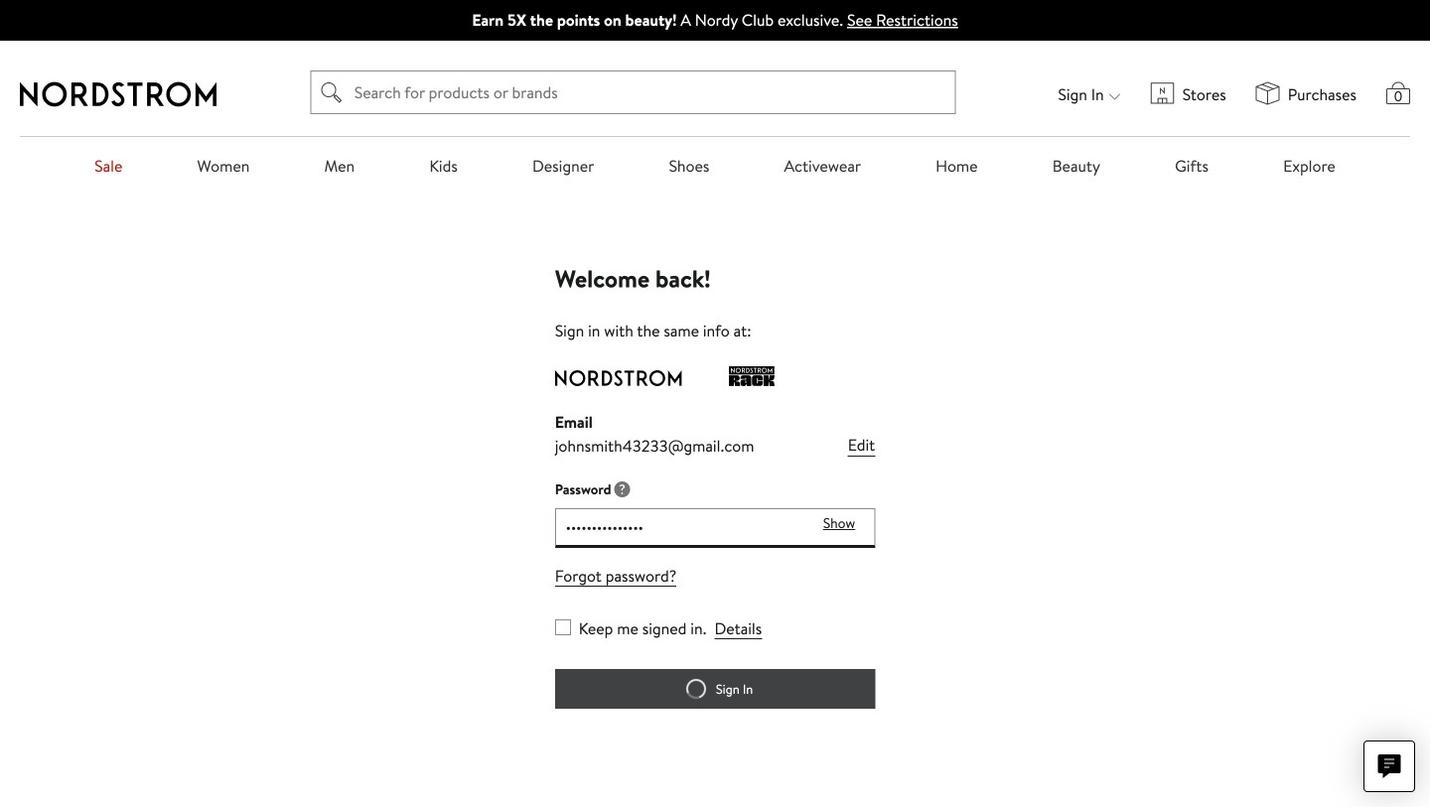 Task type: vqa. For each thing, say whether or not it's contained in the screenshot.
the Live chat icon
yes



Task type: describe. For each thing, give the bounding box(es) containing it.
large search image
[[322, 81, 342, 104]]

live chat image
[[1378, 755, 1402, 779]]

Search for products or brands search field
[[347, 72, 955, 113]]

Search search field
[[311, 71, 956, 114]]



Task type: locate. For each thing, give the bounding box(es) containing it.
nordstrom logo element
[[20, 82, 217, 107]]

None password field
[[555, 509, 875, 549]]



